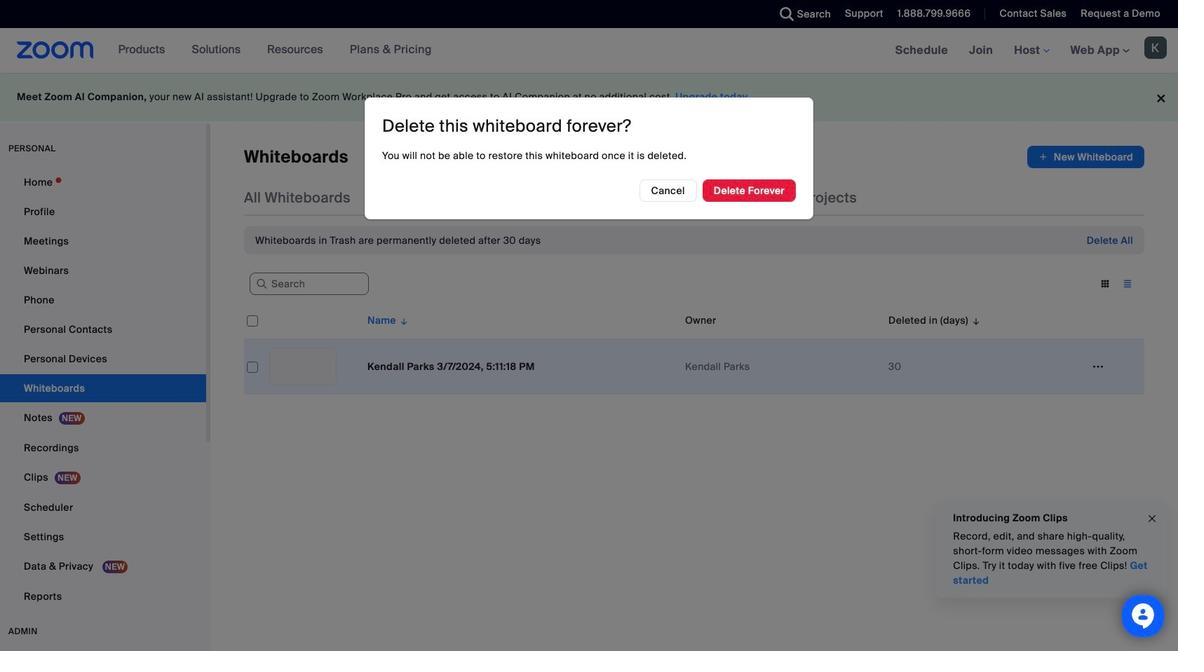 Task type: vqa. For each thing, say whether or not it's contained in the screenshot.
'Support Version For Phone Label' image
no



Task type: locate. For each thing, give the bounding box(es) containing it.
heading
[[382, 115, 632, 137]]

banner
[[0, 28, 1178, 74]]

thumbnail of kendall parks 3/7/2024, 5:11:18 pm image
[[270, 349, 336, 385]]

application
[[1027, 146, 1145, 168], [244, 302, 1145, 395]]

dialog
[[365, 98, 814, 220]]

Search text field
[[250, 273, 369, 295]]

arrow down image
[[396, 312, 409, 329]]

kendall parks 3/7/2024, 5:11:18 pm, modified at mar 25, 2024 by kendall parks, view only, link image
[[269, 348, 337, 386]]

kendall parks 3/7/2024, 5:11:18 pm element
[[367, 360, 535, 373]]

close image
[[1147, 511, 1158, 527]]

grid mode, not selected image
[[1094, 278, 1117, 290]]

footer
[[0, 73, 1178, 121]]

product information navigation
[[108, 28, 442, 73]]

1 vertical spatial application
[[244, 302, 1145, 395]]

personal menu menu
[[0, 168, 206, 612]]

alert
[[255, 234, 541, 248]]

meetings navigation
[[885, 28, 1178, 74]]



Task type: describe. For each thing, give the bounding box(es) containing it.
arrow down image
[[968, 312, 981, 329]]

tabs of all whiteboard page tab list
[[244, 180, 857, 216]]

list mode, selected image
[[1117, 278, 1139, 290]]

0 vertical spatial application
[[1027, 146, 1145, 168]]



